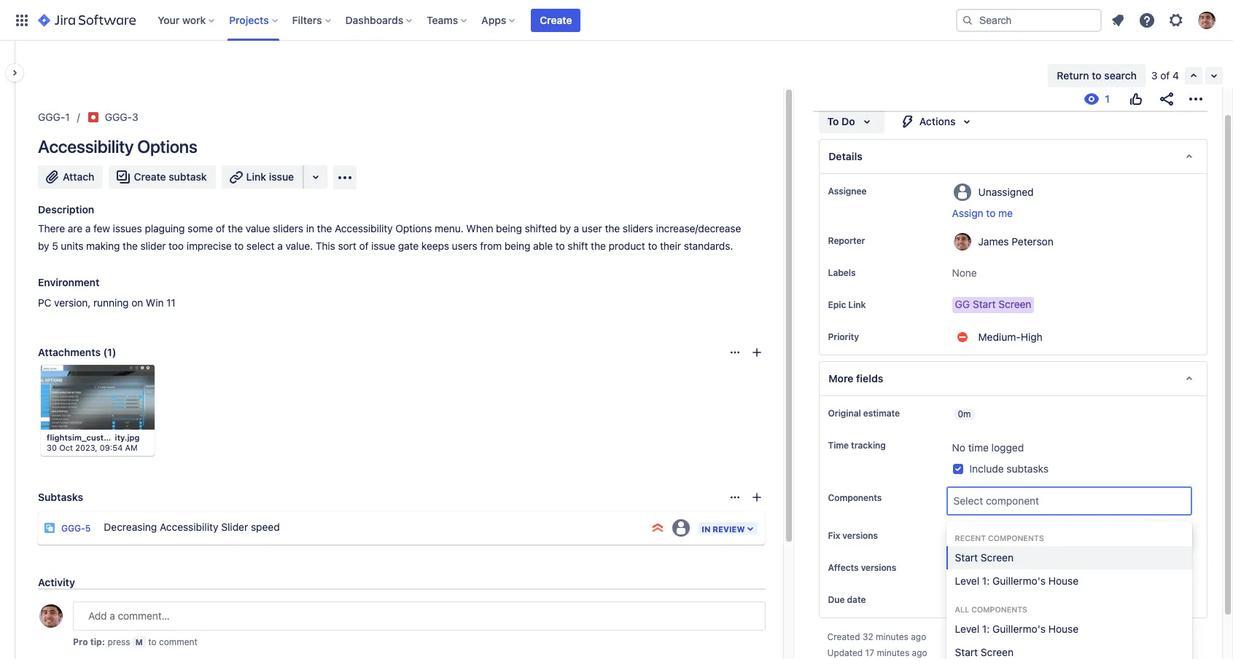 Task type: locate. For each thing, give the bounding box(es) containing it.
5
[[52, 240, 58, 252], [85, 524, 91, 534]]

1 vertical spatial level 1: guillermo's house
[[955, 623, 1079, 636]]

1 horizontal spatial sliders
[[623, 222, 653, 235]]

log
[[251, 597, 266, 610]]

5 inside description there are a few issues plaguing some of the value sliders in the accessibility options menu. when being shifted by a user the sliders increase/decrease by 5 units making the slider too imprecise to select a value. this sort of issue gate keeps users from being able to shift the product to their standards.
[[52, 240, 58, 252]]

all down recent
[[955, 606, 969, 615]]

0 horizontal spatial create
[[134, 171, 166, 183]]

1 horizontal spatial all
[[955, 606, 969, 615]]

the right in
[[317, 222, 332, 235]]

download image
[[106, 372, 123, 389]]

0 vertical spatial ago
[[911, 632, 926, 643]]

issue left gate
[[371, 240, 395, 252]]

win
[[146, 297, 164, 309]]

0 vertical spatial level
[[955, 575, 979, 588]]

of right sort
[[359, 240, 369, 252]]

add attachment image
[[751, 347, 762, 359]]

do
[[842, 115, 855, 128]]

more fields
[[828, 373, 883, 385]]

medium-
[[978, 331, 1021, 343]]

3 left 4
[[1151, 69, 1158, 82]]

ggg- left copy link to issue icon
[[105, 111, 132, 123]]

ggg- left 'bug' image
[[38, 111, 65, 123]]

accessibility left slider
[[160, 522, 218, 534]]

1 vertical spatial 5
[[85, 524, 91, 534]]

issue left link web pages and more image
[[269, 171, 294, 183]]

1 horizontal spatial accessibility
[[160, 522, 218, 534]]

0 vertical spatial 1:
[[982, 575, 990, 588]]

work log button
[[219, 595, 270, 613]]

keeps
[[421, 240, 449, 252]]

0 horizontal spatial issue
[[269, 171, 294, 183]]

sliders up product
[[623, 222, 653, 235]]

newest first
[[684, 597, 742, 610]]

share image
[[1158, 90, 1175, 108]]

newest first image
[[745, 598, 757, 610]]

1 vertical spatial 1:
[[982, 623, 990, 636]]

gate
[[398, 240, 419, 252]]

affects
[[828, 563, 859, 574]]

versions
[[842, 531, 878, 542], [861, 563, 896, 574]]

1 horizontal spatial 3
[[1151, 69, 1158, 82]]

1 vertical spatial screen
[[981, 552, 1014, 564]]

sliders up value.
[[273, 222, 303, 235]]

on
[[131, 297, 143, 309]]

accessibility inside description there are a few issues plaguing some of the value sliders in the accessibility options menu. when being shifted by a user the sliders increase/decrease by 5 units making the slider too imprecise to select a value. this sort of issue gate keeps users from being able to shift the product to their standards.
[[335, 222, 393, 235]]

3 none from the top
[[952, 562, 977, 575]]

start screen down recent
[[955, 552, 1014, 564]]

2 vertical spatial start
[[955, 647, 978, 659]]

0 vertical spatial issue
[[269, 171, 294, 183]]

Search field
[[956, 8, 1102, 32]]

by up shift
[[560, 222, 571, 235]]

0 vertical spatial of
[[1160, 69, 1170, 82]]

options inside description there are a few issues plaguing some of the value sliders in the accessibility options menu. when being shifted by a user the sliders increase/decrease by 5 units making the slider too imprecise to select a value. this sort of issue gate keeps users from being able to shift the product to their standards.
[[395, 222, 432, 235]]

issue type: sub-task image
[[44, 523, 55, 534]]

ggg- for 5
[[61, 524, 85, 534]]

time
[[968, 442, 989, 454]]

create for create
[[540, 13, 572, 26]]

to do
[[827, 115, 855, 128]]

me
[[998, 207, 1013, 219]]

banner
[[0, 0, 1233, 41]]

by down "there"
[[38, 240, 49, 252]]

a left value.
[[277, 240, 283, 252]]

2 horizontal spatial of
[[1160, 69, 1170, 82]]

screen down all components
[[981, 647, 1014, 659]]

priority: highest image
[[651, 521, 665, 536]]

gg start screen link
[[952, 298, 1034, 314]]

0 horizontal spatial sliders
[[273, 222, 303, 235]]

add app image
[[336, 169, 354, 186]]

delete image
[[131, 372, 148, 389]]

0 vertical spatial 5
[[52, 240, 58, 252]]

standards.
[[684, 240, 733, 252]]

of right some at top left
[[216, 222, 225, 235]]

3
[[1151, 69, 1158, 82], [132, 111, 138, 123]]

components down component
[[988, 535, 1044, 544]]

accessibility down 'bug' image
[[38, 136, 134, 157]]

2 house from the top
[[1048, 623, 1079, 636]]

ggg-3 link
[[105, 109, 138, 126]]

ago
[[911, 632, 926, 643], [912, 649, 927, 659]]

jira software image
[[38, 11, 136, 29], [38, 11, 136, 29]]

guillermo's up all components
[[992, 575, 1046, 588]]

0 vertical spatial house
[[1048, 575, 1079, 588]]

the
[[228, 222, 243, 235], [317, 222, 332, 235], [605, 222, 620, 235], [123, 240, 138, 252], [591, 240, 606, 252]]

menu bar
[[72, 595, 273, 613]]

0 vertical spatial components
[[988, 535, 1044, 544]]

1 guillermo's from the top
[[992, 575, 1046, 588]]

0 horizontal spatial 3
[[132, 111, 138, 123]]

0m
[[958, 409, 971, 420]]

to right return
[[1092, 69, 1102, 82]]

being up the from on the left of the page
[[496, 222, 522, 235]]

history
[[173, 597, 208, 610]]

assignee pin to top. only you can see pinned fields. image
[[870, 186, 881, 198]]

to right able
[[556, 240, 565, 252]]

ggg- right 'issue type: sub-task' 'icon'
[[61, 524, 85, 534]]

house
[[1048, 575, 1079, 588], [1048, 623, 1079, 636]]

guillermo's
[[992, 575, 1046, 588], [992, 623, 1046, 636]]

0 horizontal spatial 5
[[52, 240, 58, 252]]

issue
[[269, 171, 294, 183], [371, 240, 395, 252]]

0 horizontal spatial link
[[246, 171, 266, 183]]

the right user
[[605, 222, 620, 235]]

level 1: guillermo's house down all components
[[955, 623, 1079, 636]]

none for fix versions
[[952, 530, 977, 543]]

start
[[973, 298, 996, 311], [955, 552, 978, 564], [955, 647, 978, 659]]

1 vertical spatial 3
[[132, 111, 138, 123]]

1 horizontal spatial by
[[560, 222, 571, 235]]

screen down recent components
[[981, 552, 1014, 564]]

none
[[952, 267, 977, 279], [952, 530, 977, 543], [952, 562, 977, 575], [952, 595, 977, 607]]

1 level from the top
[[955, 575, 979, 588]]

details element
[[819, 139, 1208, 174]]

options up gate
[[395, 222, 432, 235]]

0 horizontal spatial all
[[80, 597, 92, 610]]

the down the issues
[[123, 240, 138, 252]]

start down all components
[[955, 647, 978, 659]]

0 vertical spatial level 1: guillermo's house
[[955, 575, 1079, 588]]

help image
[[1138, 11, 1156, 29]]

work log
[[223, 597, 266, 610]]

none for due date
[[952, 595, 977, 607]]

settings image
[[1167, 11, 1185, 29]]

pro
[[73, 637, 88, 648]]

1 horizontal spatial link
[[848, 300, 866, 311]]

level 1: guillermo's house
[[955, 575, 1079, 588], [955, 623, 1079, 636]]

link inside button
[[246, 171, 266, 183]]

making
[[86, 240, 120, 252]]

1 vertical spatial minutes
[[877, 649, 909, 659]]

user
[[582, 222, 602, 235]]

1 vertical spatial versions
[[861, 563, 896, 574]]

1 1: from the top
[[982, 575, 990, 588]]

attachments
[[38, 346, 101, 359]]

version,
[[54, 297, 91, 309]]

0 horizontal spatial by
[[38, 240, 49, 252]]

0 horizontal spatial accessibility
[[38, 136, 134, 157]]

0 vertical spatial create
[[540, 13, 572, 26]]

a right 'are'
[[85, 222, 91, 235]]

0 vertical spatial start
[[973, 298, 996, 311]]

create left subtask
[[134, 171, 166, 183]]

create inside button
[[134, 171, 166, 183]]

Add a comment… field
[[73, 602, 765, 631]]

copy link to issue image
[[135, 111, 147, 123]]

show:
[[38, 597, 67, 610]]

1 horizontal spatial a
[[277, 240, 283, 252]]

being left able
[[504, 240, 530, 252]]

ggg- for 3
[[105, 111, 132, 123]]

screen up medium-high
[[998, 298, 1031, 311]]

components down recent components
[[971, 606, 1027, 615]]

link issue button
[[221, 166, 304, 189]]

2 vertical spatial accessibility
[[160, 522, 218, 534]]

2 horizontal spatial accessibility
[[335, 222, 393, 235]]

5 left units
[[52, 240, 58, 252]]

actions image
[[1187, 90, 1205, 108]]

assign to me
[[952, 207, 1013, 219]]

1 horizontal spatial create
[[540, 13, 572, 26]]

versions right fix
[[842, 531, 878, 542]]

0 vertical spatial link
[[246, 171, 266, 183]]

1 vertical spatial level
[[955, 623, 979, 636]]

level down all components
[[955, 623, 979, 636]]

1 vertical spatial components
[[971, 606, 1027, 615]]

start screen down all components
[[955, 647, 1014, 659]]

comment
[[159, 637, 198, 648]]

gg
[[955, 298, 970, 311]]

plaguing
[[145, 222, 185, 235]]

newest first button
[[675, 595, 765, 613]]

start right gg
[[973, 298, 996, 311]]

to
[[1092, 69, 1102, 82], [986, 207, 996, 219], [234, 240, 244, 252], [556, 240, 565, 252], [648, 240, 657, 252], [148, 637, 156, 648]]

1 vertical spatial accessibility
[[335, 222, 393, 235]]

level up all components
[[955, 575, 979, 588]]

ggg-1 link
[[38, 109, 70, 126]]

users
[[452, 240, 477, 252]]

Components text field
[[953, 495, 956, 509]]

1 horizontal spatial issue
[[371, 240, 395, 252]]

ago right 17
[[912, 649, 927, 659]]

1 vertical spatial start screen
[[955, 647, 1014, 659]]

1 vertical spatial options
[[395, 222, 432, 235]]

2 start screen from the top
[[955, 647, 1014, 659]]

guillermo's down all components
[[992, 623, 1046, 636]]

affects versions
[[828, 563, 896, 574]]

ago right 32
[[911, 632, 926, 643]]

1 vertical spatial house
[[1048, 623, 1079, 636]]

all for all
[[80, 597, 92, 610]]

level 1: guillermo's house up all components
[[955, 575, 1079, 588]]

select
[[953, 495, 983, 508]]

your
[[158, 13, 180, 26]]

no time logged
[[952, 442, 1024, 454]]

primary element
[[9, 0, 956, 40]]

level
[[955, 575, 979, 588], [955, 623, 979, 636]]

0 vertical spatial accessibility
[[38, 136, 134, 157]]

link web pages and more image
[[307, 168, 325, 186]]

components
[[828, 493, 882, 504]]

sliders
[[273, 222, 303, 235], [623, 222, 653, 235]]

1 vertical spatial create
[[134, 171, 166, 183]]

0 horizontal spatial of
[[216, 222, 225, 235]]

components for 1:
[[971, 606, 1027, 615]]

options
[[137, 136, 197, 157], [395, 222, 432, 235]]

0 vertical spatial options
[[137, 136, 197, 157]]

labels pin to top. only you can see pinned fields. image
[[859, 268, 870, 279]]

minutes right 17
[[877, 649, 909, 659]]

1 vertical spatial issue
[[371, 240, 395, 252]]

create subtask image
[[751, 492, 762, 504]]

0 vertical spatial guillermo's
[[992, 575, 1046, 588]]

none for labels
[[952, 267, 977, 279]]

1 none from the top
[[952, 267, 977, 279]]

1 horizontal spatial options
[[395, 222, 432, 235]]

the left value
[[228, 222, 243, 235]]

1 vertical spatial guillermo's
[[992, 623, 1046, 636]]

from
[[480, 240, 502, 252]]

a left user
[[574, 222, 579, 235]]

all inside button
[[80, 597, 92, 610]]

vote options: no one has voted for this issue yet. image
[[1127, 90, 1145, 108]]

being
[[496, 222, 522, 235], [504, 240, 530, 252]]

james peterson
[[978, 235, 1054, 248]]

2 none from the top
[[952, 530, 977, 543]]

link
[[246, 171, 266, 183], [848, 300, 866, 311]]

2 vertical spatial screen
[[981, 647, 1014, 659]]

minutes right 32
[[876, 632, 908, 643]]

details
[[828, 150, 862, 163]]

1: down all components
[[982, 623, 990, 636]]

1 vertical spatial by
[[38, 240, 49, 252]]

create subtask
[[134, 171, 207, 183]]

0 vertical spatial versions
[[842, 531, 878, 542]]

of left 4
[[1160, 69, 1170, 82]]

5 right 'issue type: sub-task' 'icon'
[[85, 524, 91, 534]]

issue inside button
[[269, 171, 294, 183]]

pc
[[38, 297, 51, 309]]

1 horizontal spatial 5
[[85, 524, 91, 534]]

versions up due date pin to top. only you can see pinned fields. image
[[861, 563, 896, 574]]

attach
[[63, 171, 94, 183]]

1: up all components
[[982, 575, 990, 588]]

actions
[[919, 115, 956, 128]]

3 up accessibility options
[[132, 111, 138, 123]]

link right epic
[[848, 300, 866, 311]]

start down recent
[[955, 552, 978, 564]]

create
[[540, 13, 572, 26], [134, 171, 166, 183]]

link up value
[[246, 171, 266, 183]]

apps
[[481, 13, 506, 26]]

create inside button
[[540, 13, 572, 26]]

4 none from the top
[[952, 595, 977, 607]]

all right show:
[[80, 597, 92, 610]]

0 vertical spatial by
[[560, 222, 571, 235]]

more
[[828, 373, 853, 385]]

0 vertical spatial start screen
[[955, 552, 1014, 564]]

accessibility up sort
[[335, 222, 393, 235]]

1 horizontal spatial of
[[359, 240, 369, 252]]

minutes
[[876, 632, 908, 643], [877, 649, 909, 659]]

options up create subtask
[[137, 136, 197, 157]]

create right apps popup button
[[540, 13, 572, 26]]

units
[[61, 240, 83, 252]]

value.
[[285, 240, 313, 252]]



Task type: describe. For each thing, give the bounding box(es) containing it.
pro tip: press m to comment
[[73, 637, 198, 648]]

activity
[[38, 577, 75, 589]]

dashboards button
[[341, 8, 418, 32]]

running
[[93, 297, 129, 309]]

0 vertical spatial 3
[[1151, 69, 1158, 82]]

(1)
[[103, 346, 116, 359]]

issue actions image
[[729, 492, 741, 504]]

are
[[68, 222, 82, 235]]

date
[[847, 595, 866, 606]]

james
[[978, 235, 1009, 248]]

created 32 minutes ago updated 17 minutes ago
[[827, 632, 927, 659]]

shifted
[[525, 222, 557, 235]]

menu bar containing all
[[72, 595, 273, 613]]

more fields element
[[819, 362, 1208, 397]]

ggg-1
[[38, 111, 70, 123]]

issues
[[113, 222, 142, 235]]

1 sliders from the left
[[273, 222, 303, 235]]

0 vertical spatial being
[[496, 222, 522, 235]]

peterson
[[1012, 235, 1054, 248]]

appswitcher icon image
[[13, 11, 31, 29]]

1 vertical spatial start
[[955, 552, 978, 564]]

work
[[182, 13, 206, 26]]

create subtask button
[[109, 166, 216, 189]]

assign to me button
[[952, 206, 1192, 221]]

return to search button
[[1048, 64, 1145, 88]]

1 start screen from the top
[[955, 552, 1014, 564]]

2 level 1: guillermo's house from the top
[[955, 623, 1079, 636]]

tracking
[[851, 440, 886, 451]]

accessibility options
[[38, 136, 197, 157]]

due date pin to top. only you can see pinned fields. image
[[869, 595, 880, 607]]

notifications image
[[1109, 11, 1127, 29]]

versions for affects versions
[[861, 563, 896, 574]]

sidebar navigation image
[[0, 58, 32, 88]]

include
[[970, 463, 1004, 476]]

2 level from the top
[[955, 623, 979, 636]]

estimate
[[863, 408, 900, 419]]

to right m
[[148, 637, 156, 648]]

recent components
[[955, 535, 1044, 544]]

decreasing accessibility slider speed
[[104, 522, 280, 534]]

1 level 1: guillermo's house from the top
[[955, 575, 1079, 588]]

your work button
[[153, 8, 220, 32]]

2 guillermo's from the top
[[992, 623, 1046, 636]]

4
[[1173, 69, 1179, 82]]

subtasks
[[38, 491, 83, 504]]

actions button
[[890, 110, 985, 133]]

gg start screen
[[955, 298, 1031, 311]]

no
[[952, 442, 965, 454]]

1 vertical spatial of
[[216, 222, 225, 235]]

0 horizontal spatial options
[[137, 136, 197, 157]]

decreasing accessibility slider speed link
[[98, 514, 645, 543]]

your profile and settings image
[[1198, 11, 1216, 29]]

newest
[[684, 597, 720, 610]]

0 horizontal spatial a
[[85, 222, 91, 235]]

filters button
[[288, 8, 337, 32]]

press
[[107, 637, 130, 648]]

2 sliders from the left
[[623, 222, 653, 235]]

bug image
[[87, 112, 99, 123]]

fix
[[828, 531, 840, 542]]

to left their
[[648, 240, 657, 252]]

due date
[[828, 595, 866, 606]]

menu.
[[435, 222, 464, 235]]

components for screen
[[988, 535, 1044, 544]]

description there are a few issues plaguing some of the value sliders in the accessibility options menu. when being shifted by a user the sliders increase/decrease by 5 units making the slider too imprecise to select a value. this sort of issue gate keeps users from being able to shift the product to their standards.
[[38, 203, 744, 252]]

assign
[[952, 207, 983, 219]]

1 vertical spatial ago
[[912, 649, 927, 659]]

1 vertical spatial link
[[848, 300, 866, 311]]

search
[[1104, 69, 1137, 82]]

2 horizontal spatial a
[[574, 222, 579, 235]]

comments
[[107, 597, 159, 610]]

apps button
[[477, 8, 521, 32]]

2 vertical spatial of
[[359, 240, 369, 252]]

3 of 4
[[1151, 69, 1179, 82]]

profile image of james peterson image
[[39, 605, 63, 629]]

epic link
[[828, 300, 866, 311]]

1 house from the top
[[1048, 575, 1079, 588]]

medium-high
[[978, 331, 1043, 343]]

ggg- for 1
[[38, 111, 65, 123]]

the down user
[[591, 240, 606, 252]]

assignee
[[828, 186, 867, 197]]

search image
[[962, 14, 973, 26]]

to left select
[[234, 240, 244, 252]]

this
[[316, 240, 335, 252]]

all for all components
[[955, 606, 969, 615]]

able
[[533, 240, 553, 252]]

attachments menu image
[[729, 347, 741, 359]]

fix versions pin to top. only you can see pinned fields. image
[[881, 531, 893, 543]]

issue inside description there are a few issues plaguing some of the value sliders in the accessibility options menu. when being shifted by a user the sliders increase/decrease by 5 units making the slider too imprecise to select a value. this sort of issue gate keeps users from being able to shift the product to their standards.
[[371, 240, 395, 252]]

product
[[609, 240, 645, 252]]

2 1: from the top
[[982, 623, 990, 636]]

epic
[[828, 300, 846, 311]]

imprecise
[[186, 240, 232, 252]]

ggg-3
[[105, 111, 138, 123]]

decreasing
[[104, 522, 157, 534]]

reporter
[[828, 236, 865, 246]]

subtasks
[[1007, 463, 1049, 476]]

ggg-5
[[61, 524, 91, 534]]

banner containing your work
[[0, 0, 1233, 41]]

select component
[[953, 495, 1039, 508]]

shift
[[568, 240, 588, 252]]

projects
[[229, 13, 269, 26]]

to left me
[[986, 207, 996, 219]]

components pin to top. only you can see pinned fields. image
[[885, 493, 896, 505]]

0 vertical spatial screen
[[998, 298, 1031, 311]]

some
[[187, 222, 213, 235]]

11
[[166, 297, 176, 309]]

labels
[[828, 268, 856, 279]]

all button
[[75, 595, 96, 613]]

m
[[135, 638, 143, 648]]

dashboards
[[345, 13, 403, 26]]

1 vertical spatial being
[[504, 240, 530, 252]]

environment
[[38, 276, 99, 289]]

unassigned image
[[673, 520, 690, 537]]

ggg-5 link
[[61, 524, 91, 534]]

slider
[[221, 522, 248, 534]]

32
[[863, 632, 873, 643]]

teams button
[[422, 8, 473, 32]]

in
[[306, 222, 314, 235]]

priority pin to top. only you can see pinned fields. image
[[862, 332, 874, 343]]

description
[[38, 203, 94, 216]]

time tracking
[[828, 440, 886, 451]]

priority
[[828, 332, 859, 343]]

your work
[[158, 13, 206, 26]]

speed
[[251, 522, 280, 534]]

return
[[1057, 69, 1089, 82]]

filters
[[292, 13, 322, 26]]

versions for fix versions
[[842, 531, 878, 542]]

component
[[986, 495, 1039, 508]]

0 vertical spatial minutes
[[876, 632, 908, 643]]

original estimate pin to top. only you can see pinned fields. image
[[903, 408, 914, 420]]

due
[[828, 595, 845, 606]]

create for create subtask
[[134, 171, 166, 183]]

increase/decrease
[[656, 222, 741, 235]]



Task type: vqa. For each thing, say whether or not it's contained in the screenshot.
time
yes



